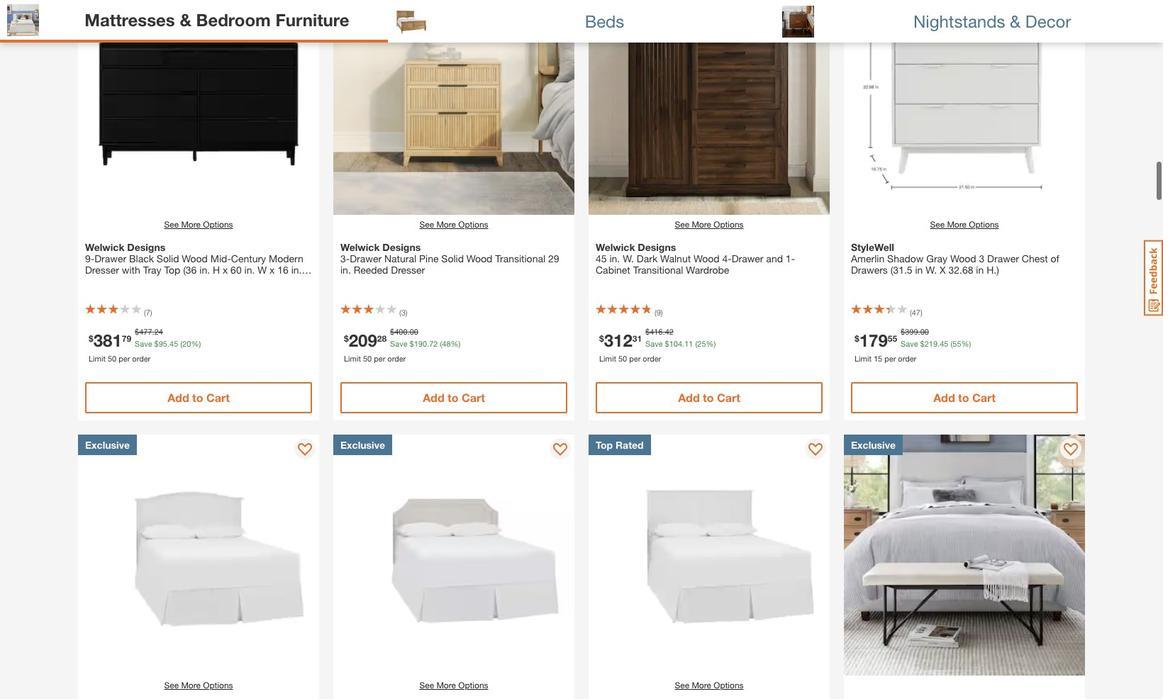 Task type: locate. For each thing, give the bounding box(es) containing it.
0 vertical spatial 3
[[979, 252, 985, 265]]

1 to from the left
[[192, 391, 203, 404]]

per down 31
[[629, 354, 641, 363]]

order
[[132, 354, 151, 363], [387, 354, 406, 363], [643, 354, 661, 363], [898, 354, 916, 363]]

transitional inside welwick designs 3-drawer natural pine solid wood transitional 29 in. reeded dresser
[[495, 252, 545, 265]]

1 horizontal spatial x
[[270, 264, 275, 276]]

0 horizontal spatial 00
[[410, 327, 418, 336]]

save for 381
[[135, 339, 152, 348]]

in left h.)
[[976, 264, 984, 276]]

2 to from the left
[[448, 391, 459, 404]]

welwick inside welwick designs 45 in. w. dark walnut wood 4-drawer and 1- cabinet transitional wardrobe
[[596, 241, 635, 253]]

wood inside welwick designs 45 in. w. dark walnut wood 4-drawer and 1- cabinet transitional wardrobe
[[694, 252, 720, 265]]

& left bedroom
[[180, 10, 191, 29]]

see
[[164, 219, 179, 230], [419, 219, 434, 230], [675, 219, 689, 230], [930, 219, 945, 230], [164, 680, 179, 691], [419, 680, 434, 691], [675, 680, 689, 691]]

2 dresser from the left
[[391, 264, 425, 276]]

3 exclusive from the left
[[851, 439, 896, 451]]

$ 179 55 $ 399 . 00 save $ 219 . 45 ( 55 %) limit 15 per order
[[855, 327, 971, 363]]

welwick up cabinet
[[596, 241, 635, 253]]

9-drawer black solid wood mid-century modern dresser with tray top (36 in. h x 60 in. w x 16 in. d) image
[[78, 0, 319, 215]]

solid inside welwick designs 3-drawer natural pine solid wood transitional 29 in. reeded dresser
[[441, 252, 464, 265]]

4 add to cart from the left
[[933, 391, 996, 404]]

3 to from the left
[[703, 391, 714, 404]]

1 drawer from the left
[[94, 252, 126, 265]]

2 cart from the left
[[462, 391, 485, 404]]

3 ) from the left
[[661, 308, 663, 317]]

add down 72 in the top of the page
[[423, 391, 444, 404]]

cart for 312
[[717, 391, 740, 404]]

&
[[180, 10, 191, 29], [1010, 11, 1021, 31]]

50 inside $ 312 31 $ 416 . 42 save $ 104 . 11 ( 25 %) limit 50 per order
[[618, 354, 627, 363]]

0 horizontal spatial x
[[223, 264, 228, 276]]

)
[[150, 308, 152, 317], [406, 308, 407, 317], [661, 308, 663, 317], [920, 308, 922, 317]]

42
[[665, 327, 674, 336]]

add down 219
[[933, 391, 955, 404]]

order down 477
[[132, 354, 151, 363]]

& left decor
[[1010, 11, 1021, 31]]

1 ) from the left
[[150, 308, 152, 317]]

chest
[[1022, 252, 1048, 265]]

) up 477
[[150, 308, 152, 317]]

top left (36
[[164, 264, 180, 276]]

45 inside $ 179 55 $ 399 . 00 save $ 219 . 45 ( 55 %) limit 15 per order
[[940, 339, 948, 348]]

order down 399
[[898, 354, 916, 363]]

1 dresser from the left
[[85, 264, 119, 276]]

welwick for 209
[[340, 241, 380, 253]]

welwick designs 45 in. w. dark walnut wood 4-drawer and 1- cabinet transitional wardrobe
[[596, 241, 795, 276]]

add down 20
[[167, 391, 189, 404]]

cart for 179
[[972, 391, 996, 404]]

1 welwick from the left
[[85, 241, 124, 253]]

%) inside $ 381 79 $ 477 . 24 save $ 95 . 45 ( 20 %) limit 50 per order
[[191, 339, 201, 348]]

50 down 209
[[363, 354, 372, 363]]

1 per from the left
[[119, 354, 130, 363]]

2 horizontal spatial designs
[[638, 241, 676, 253]]

50 down 381
[[108, 354, 116, 363]]

1 add from the left
[[167, 391, 189, 404]]

1 horizontal spatial in
[[976, 264, 984, 276]]

3 wood from the left
[[694, 252, 720, 265]]

nightstands
[[913, 11, 1005, 31]]

00 inside $ 179 55 $ 399 . 00 save $ 219 . 45 ( 55 %) limit 15 per order
[[920, 327, 929, 336]]

exclusive
[[85, 439, 130, 451], [340, 439, 385, 451], [851, 439, 896, 451]]

2 horizontal spatial display image
[[808, 443, 823, 457]]

order down 400
[[387, 354, 406, 363]]

cart for 209
[[462, 391, 485, 404]]

2 50 from the left
[[363, 354, 372, 363]]

3 50 from the left
[[618, 354, 627, 363]]

3 save from the left
[[645, 339, 663, 348]]

top left the rated
[[596, 439, 613, 451]]

4 save from the left
[[901, 339, 918, 348]]

welwick for 381
[[85, 241, 124, 253]]

order inside $ 312 31 $ 416 . 42 save $ 104 . 11 ( 25 %) limit 50 per order
[[643, 354, 661, 363]]

3 %) from the left
[[706, 339, 716, 348]]

per inside $ 381 79 $ 477 . 24 save $ 95 . 45 ( 20 %) limit 50 per order
[[119, 354, 130, 363]]

24
[[154, 327, 163, 336]]

1 horizontal spatial 45
[[596, 252, 607, 265]]

and
[[766, 252, 783, 265]]

in
[[915, 264, 923, 276], [976, 264, 984, 276]]

4 ) from the left
[[920, 308, 922, 317]]

1 50 from the left
[[108, 354, 116, 363]]

to for 209
[[448, 391, 459, 404]]

w. left the x
[[926, 264, 937, 276]]

48
[[442, 339, 451, 348]]

limit left 15
[[855, 354, 872, 363]]

beds button
[[388, 0, 775, 43]]

4 order from the left
[[898, 354, 916, 363]]

95
[[159, 339, 167, 348]]

0 horizontal spatial welwick
[[85, 241, 124, 253]]

%) for 179
[[961, 339, 971, 348]]

0 horizontal spatial 45
[[170, 339, 178, 348]]

%) right 219
[[961, 339, 971, 348]]

save inside $ 209 28 $ 400 . 00 save $ 190 . 72 ( 48 %) limit 50 per order
[[390, 339, 407, 348]]

2 00 from the left
[[920, 327, 929, 336]]

2 exclusive from the left
[[340, 439, 385, 451]]

4 per from the left
[[885, 354, 896, 363]]

2 add to cart button from the left
[[340, 382, 567, 413]]

1 wood from the left
[[182, 252, 208, 265]]

solid
[[157, 252, 179, 265], [441, 252, 464, 265]]

45 right 219
[[940, 339, 948, 348]]

( up 399
[[910, 308, 912, 317]]

in. left reeded at the left top
[[340, 264, 351, 276]]

add down the 11
[[678, 391, 700, 404]]

save down 400
[[390, 339, 407, 348]]

50 inside $ 381 79 $ 477 . 24 save $ 95 . 45 ( 20 %) limit 50 per order
[[108, 354, 116, 363]]

exclusive for colemont white wood curved back queen size headboard (61.9 in w. x 48 in h.) image
[[85, 439, 130, 451]]

save inside $ 312 31 $ 416 . 42 save $ 104 . 11 ( 25 %) limit 50 per order
[[645, 339, 663, 348]]

solid left (36
[[157, 252, 179, 265]]

45 right 95
[[170, 339, 178, 348]]

4 drawer from the left
[[987, 252, 1019, 265]]

1 horizontal spatial 3
[[979, 252, 985, 265]]

2 solid from the left
[[441, 252, 464, 265]]

feedback link image
[[1144, 240, 1163, 316]]

transitional left 29
[[495, 252, 545, 265]]

transitional up 9
[[633, 264, 683, 276]]

add to cart button down 48
[[340, 382, 567, 413]]

50 down 312
[[618, 354, 627, 363]]

0 vertical spatial top
[[164, 264, 180, 276]]

3 left h.)
[[979, 252, 985, 265]]

designs
[[127, 241, 165, 253], [382, 241, 421, 253], [638, 241, 676, 253]]

3 welwick from the left
[[596, 241, 635, 253]]

45 inside $ 381 79 $ 477 . 24 save $ 95 . 45 ( 20 %) limit 50 per order
[[170, 339, 178, 348]]

25
[[697, 339, 706, 348]]

1 00 from the left
[[410, 327, 418, 336]]

3 add to cart from the left
[[678, 391, 740, 404]]

9
[[656, 308, 661, 317]]

45 left dark
[[596, 252, 607, 265]]

add to cart down '25' on the top right
[[678, 391, 740, 404]]

display image for colemont white wood curved back queen size headboard (61.9 in w. x 48 in h.) image
[[298, 443, 312, 457]]

limit inside $ 312 31 $ 416 . 42 save $ 104 . 11 ( 25 %) limit 50 per order
[[599, 354, 616, 363]]

drawer
[[94, 252, 126, 265], [350, 252, 382, 265], [732, 252, 763, 265], [987, 252, 1019, 265]]

with
[[122, 264, 140, 276]]

add to cart button for 209
[[340, 382, 567, 413]]

walnut
[[660, 252, 691, 265]]

2 horizontal spatial 45
[[940, 339, 948, 348]]

1 horizontal spatial 50
[[363, 354, 372, 363]]

9-
[[85, 252, 94, 265]]

00 for 179
[[920, 327, 929, 336]]

x right the 'h'
[[223, 264, 228, 276]]

add to cart down 219
[[933, 391, 996, 404]]

order for 179
[[898, 354, 916, 363]]

to for 312
[[703, 391, 714, 404]]

2 add from the left
[[423, 391, 444, 404]]

solid right pine
[[441, 252, 464, 265]]

w
[[258, 264, 267, 276]]

0 horizontal spatial designs
[[127, 241, 165, 253]]

2 ) from the left
[[406, 308, 407, 317]]

( up 477
[[144, 308, 146, 317]]

55 right 219
[[953, 339, 961, 348]]

save down 416
[[645, 339, 663, 348]]

limit inside $ 179 55 $ 399 . 00 save $ 219 . 45 ( 55 %) limit 15 per order
[[855, 354, 872, 363]]

drawer inside welwick designs 45 in. w. dark walnut wood 4-drawer and 1- cabinet transitional wardrobe
[[732, 252, 763, 265]]

to
[[192, 391, 203, 404], [448, 391, 459, 404], [703, 391, 714, 404], [958, 391, 969, 404]]

exclusive for vinedale biscuit beige upholstered king headboard with notch back and tufting (77.8 in w. x 58.7 in h.) "image"
[[340, 439, 385, 451]]

add to cart for 209
[[423, 391, 485, 404]]

3 add to cart button from the left
[[596, 382, 823, 413]]

designs inside welwick designs 9-drawer black solid wood mid-century modern dresser with tray top (36 in. h x 60 in. w x 16 in. d)
[[127, 241, 165, 253]]

32.68
[[949, 264, 973, 276]]

solid inside welwick designs 9-drawer black solid wood mid-century modern dresser with tray top (36 in. h x 60 in. w x 16 in. d)
[[157, 252, 179, 265]]

50 for 209
[[363, 354, 372, 363]]

2 wood from the left
[[467, 252, 492, 265]]

2 welwick from the left
[[340, 241, 380, 253]]

natural
[[384, 252, 416, 265]]

amerlin shadow gray wood 3 drawer chest of drawers (31.5 in w. x 32.68 in h.) image
[[844, 0, 1085, 215]]

save
[[135, 339, 152, 348], [390, 339, 407, 348], [645, 339, 663, 348], [901, 339, 918, 348]]

%)
[[191, 339, 201, 348], [451, 339, 461, 348], [706, 339, 716, 348], [961, 339, 971, 348]]

display image for granbury white wood panel headboard in full size image
[[808, 443, 823, 457]]

save down 399
[[901, 339, 918, 348]]

.
[[152, 327, 154, 336], [407, 327, 410, 336], [663, 327, 665, 336], [918, 327, 920, 336], [167, 339, 170, 348], [427, 339, 429, 348], [682, 339, 684, 348], [938, 339, 940, 348]]

1 horizontal spatial solid
[[441, 252, 464, 265]]

per down 28
[[374, 354, 385, 363]]

1 order from the left
[[132, 354, 151, 363]]

2 horizontal spatial 50
[[618, 354, 627, 363]]

1 designs from the left
[[127, 241, 165, 253]]

104
[[669, 339, 682, 348]]

%) for 312
[[706, 339, 716, 348]]

1 vertical spatial top
[[596, 439, 613, 451]]

3 order from the left
[[643, 354, 661, 363]]

save inside $ 381 79 $ 477 . 24 save $ 95 . 45 ( 20 %) limit 50 per order
[[135, 339, 152, 348]]

of
[[1051, 252, 1059, 265]]

add to cart button for 179
[[851, 382, 1078, 413]]

welwick up reeded at the left top
[[340, 241, 380, 253]]

in. left dark
[[610, 252, 620, 265]]

in.
[[610, 252, 620, 265], [199, 264, 210, 276], [244, 264, 255, 276], [291, 264, 302, 276], [340, 264, 351, 276]]

add to cart down 48
[[423, 391, 485, 404]]

190
[[414, 339, 427, 348]]

%) right the 11
[[706, 339, 716, 348]]

0 horizontal spatial w.
[[623, 252, 634, 265]]

1 display image from the left
[[298, 443, 312, 457]]

limit down 312
[[599, 354, 616, 363]]

black
[[129, 252, 154, 265]]

per right 15
[[885, 354, 896, 363]]

see more options
[[164, 219, 233, 230], [419, 219, 488, 230], [675, 219, 744, 230], [930, 219, 999, 230], [164, 680, 233, 691], [419, 680, 488, 691], [675, 680, 744, 691]]

welwick
[[85, 241, 124, 253], [340, 241, 380, 253], [596, 241, 635, 253]]

2 horizontal spatial exclusive
[[851, 439, 896, 451]]

( right the 11
[[695, 339, 697, 348]]

nightstands & decor image
[[782, 5, 814, 37]]

welwick inside welwick designs 3-drawer natural pine solid wood transitional 29 in. reeded dresser
[[340, 241, 380, 253]]

& for mattresses
[[180, 10, 191, 29]]

4 wood from the left
[[950, 252, 976, 265]]

add
[[167, 391, 189, 404], [423, 391, 444, 404], [678, 391, 700, 404], [933, 391, 955, 404]]

per down 79
[[119, 354, 130, 363]]

designs for 381
[[127, 241, 165, 253]]

2 per from the left
[[374, 354, 385, 363]]

2 limit from the left
[[344, 354, 361, 363]]

) up 416
[[661, 308, 663, 317]]

wood right pine
[[467, 252, 492, 265]]

dresser
[[85, 264, 119, 276], [391, 264, 425, 276]]

( right 95
[[180, 339, 182, 348]]

w.
[[623, 252, 634, 265], [926, 264, 937, 276]]

drawer left natural on the left top of page
[[350, 252, 382, 265]]

1 horizontal spatial dresser
[[391, 264, 425, 276]]

4 limit from the left
[[855, 354, 872, 363]]

) up $ 179 55 $ 399 . 00 save $ 219 . 45 ( 55 %) limit 15 per order
[[920, 308, 922, 317]]

top
[[164, 264, 180, 276], [596, 439, 613, 451]]

dark
[[637, 252, 658, 265]]

3 designs from the left
[[638, 241, 676, 253]]

add to cart for 381
[[167, 391, 230, 404]]

( up 416
[[655, 308, 656, 317]]

00 right 399
[[920, 327, 929, 336]]

add to cart button
[[85, 382, 312, 413], [340, 382, 567, 413], [596, 382, 823, 413], [851, 382, 1078, 413]]

2 horizontal spatial welwick
[[596, 241, 635, 253]]

(36
[[183, 264, 197, 276]]

1 add to cart button from the left
[[85, 382, 312, 413]]

2 order from the left
[[387, 354, 406, 363]]

1-
[[786, 252, 795, 265]]

display image
[[298, 443, 312, 457], [553, 443, 567, 457], [808, 443, 823, 457]]

options
[[203, 219, 233, 230], [458, 219, 488, 230], [714, 219, 744, 230], [969, 219, 999, 230], [203, 680, 233, 691], [458, 680, 488, 691], [714, 680, 744, 691]]

0 horizontal spatial dresser
[[85, 264, 119, 276]]

drawer up the d)
[[94, 252, 126, 265]]

dresser inside welwick designs 3-drawer natural pine solid wood transitional 29 in. reeded dresser
[[391, 264, 425, 276]]

50 for 312
[[618, 354, 627, 363]]

designs inside welwick designs 3-drawer natural pine solid wood transitional 29 in. reeded dresser
[[382, 241, 421, 253]]

1 horizontal spatial w.
[[926, 264, 937, 276]]

45 inside welwick designs 45 in. w. dark walnut wood 4-drawer and 1- cabinet transitional wardrobe
[[596, 252, 607, 265]]

0 horizontal spatial in
[[915, 264, 923, 276]]

1 cart from the left
[[206, 391, 230, 404]]

45 for 179
[[940, 339, 948, 348]]

0 horizontal spatial display image
[[298, 443, 312, 457]]

wood
[[182, 252, 208, 265], [467, 252, 492, 265], [694, 252, 720, 265], [950, 252, 976, 265]]

to for 179
[[958, 391, 969, 404]]

1 vertical spatial 3
[[401, 308, 406, 317]]

2 display image from the left
[[553, 443, 567, 457]]

2 x from the left
[[270, 264, 275, 276]]

per inside $ 209 28 $ 400 . 00 save $ 190 . 72 ( 48 %) limit 50 per order
[[374, 354, 385, 363]]

order inside $ 179 55 $ 399 . 00 save $ 219 . 45 ( 55 %) limit 15 per order
[[898, 354, 916, 363]]

dresser right reeded at the left top
[[391, 264, 425, 276]]

cart
[[206, 391, 230, 404], [462, 391, 485, 404], [717, 391, 740, 404], [972, 391, 996, 404]]

) for 381
[[150, 308, 152, 317]]

add for 209
[[423, 391, 444, 404]]

1 limit from the left
[[89, 354, 106, 363]]

3 per from the left
[[629, 354, 641, 363]]

save inside $ 179 55 $ 399 . 00 save $ 219 . 45 ( 55 %) limit 15 per order
[[901, 339, 918, 348]]

4 to from the left
[[958, 391, 969, 404]]

per inside $ 312 31 $ 416 . 42 save $ 104 . 11 ( 25 %) limit 50 per order
[[629, 354, 641, 363]]

3 up 400
[[401, 308, 406, 317]]

%) inside $ 312 31 $ 416 . 42 save $ 104 . 11 ( 25 %) limit 50 per order
[[706, 339, 716, 348]]

cart for 381
[[206, 391, 230, 404]]

1 horizontal spatial welwick
[[340, 241, 380, 253]]

designs inside welwick designs 45 in. w. dark walnut wood 4-drawer and 1- cabinet transitional wardrobe
[[638, 241, 676, 253]]

1 exclusive from the left
[[85, 439, 130, 451]]

dresser left with
[[85, 264, 119, 276]]

order inside $ 381 79 $ 477 . 24 save $ 95 . 45 ( 20 %) limit 50 per order
[[132, 354, 151, 363]]

order inside $ 209 28 $ 400 . 00 save $ 190 . 72 ( 48 %) limit 50 per order
[[387, 354, 406, 363]]

limit down 209
[[344, 354, 361, 363]]

limit inside $ 209 28 $ 400 . 00 save $ 190 . 72 ( 48 %) limit 50 per order
[[344, 354, 361, 363]]

50
[[108, 354, 116, 363], [363, 354, 372, 363], [618, 354, 627, 363]]

w. left dark
[[623, 252, 634, 265]]

add to cart down 20
[[167, 391, 230, 404]]

limit for 381
[[89, 354, 106, 363]]

2 drawer from the left
[[350, 252, 382, 265]]

4 %) from the left
[[961, 339, 971, 348]]

3 display image from the left
[[808, 443, 823, 457]]

2 add to cart from the left
[[423, 391, 485, 404]]

1 solid from the left
[[157, 252, 179, 265]]

3 add from the left
[[678, 391, 700, 404]]

per
[[119, 354, 130, 363], [374, 354, 385, 363], [629, 354, 641, 363], [885, 354, 896, 363]]

drawer left "chest"
[[987, 252, 1019, 265]]

( 47 )
[[910, 308, 922, 317]]

add to cart button down '25' on the top right
[[596, 382, 823, 413]]

limit down 381
[[89, 354, 106, 363]]

x right w
[[270, 264, 275, 276]]

order down 416
[[643, 354, 661, 363]]

2 save from the left
[[390, 339, 407, 348]]

3 cart from the left
[[717, 391, 740, 404]]

1 horizontal spatial display image
[[553, 443, 567, 457]]

in right (31.5
[[915, 264, 923, 276]]

1 in from the left
[[915, 264, 923, 276]]

) up 400
[[406, 308, 407, 317]]

%) right 72 in the top of the page
[[451, 339, 461, 348]]

0 horizontal spatial top
[[164, 264, 180, 276]]

limit
[[89, 354, 106, 363], [344, 354, 361, 363], [599, 354, 616, 363], [855, 354, 872, 363]]

( right 72 in the top of the page
[[440, 339, 442, 348]]

save down 477
[[135, 339, 152, 348]]

0 horizontal spatial 3
[[401, 308, 406, 317]]

limit inside $ 381 79 $ 477 . 24 save $ 95 . 45 ( 20 %) limit 50 per order
[[89, 354, 106, 363]]

wood right the x
[[950, 252, 976, 265]]

add to cart button down 219
[[851, 382, 1078, 413]]

wood left the 'h'
[[182, 252, 208, 265]]

wood inside welwick designs 3-drawer natural pine solid wood transitional 29 in. reeded dresser
[[467, 252, 492, 265]]

drawer left and
[[732, 252, 763, 265]]

add for 381
[[167, 391, 189, 404]]

4 cart from the left
[[972, 391, 996, 404]]

add to cart button down 20
[[85, 382, 312, 413]]

0 horizontal spatial &
[[180, 10, 191, 29]]

1 horizontal spatial designs
[[382, 241, 421, 253]]

add to cart
[[167, 391, 230, 404], [423, 391, 485, 404], [678, 391, 740, 404], [933, 391, 996, 404]]

1 %) from the left
[[191, 339, 201, 348]]

to for 381
[[192, 391, 203, 404]]

1 horizontal spatial &
[[1010, 11, 1021, 31]]

( 7 )
[[144, 308, 152, 317]]

4 add to cart button from the left
[[851, 382, 1078, 413]]

3 drawer from the left
[[732, 252, 763, 265]]

wood inside stylewell amerlin shadow gray wood 3 drawer chest of drawers (31.5 in w. x 32.68 in h.)
[[950, 252, 976, 265]]

in. left the 'h'
[[199, 264, 210, 276]]

0 horizontal spatial 50
[[108, 354, 116, 363]]

wood left 4-
[[694, 252, 720, 265]]

%) inside $ 179 55 $ 399 . 00 save $ 219 . 45 ( 55 %) limit 15 per order
[[961, 339, 971, 348]]

furniture
[[276, 10, 349, 29]]

transitional
[[495, 252, 545, 265], [633, 264, 683, 276]]

0 horizontal spatial exclusive
[[85, 439, 130, 451]]

) for 312
[[661, 308, 663, 317]]

50 for 381
[[108, 354, 116, 363]]

2 %) from the left
[[451, 339, 461, 348]]

see more options link
[[164, 218, 233, 231], [419, 218, 488, 231], [675, 218, 744, 231], [930, 218, 999, 231], [164, 679, 233, 692], [419, 679, 488, 692], [675, 679, 744, 692]]

00 inside $ 209 28 $ 400 . 00 save $ 190 . 72 ( 48 %) limit 50 per order
[[410, 327, 418, 336]]

welwick for 312
[[596, 241, 635, 253]]

( inside $ 179 55 $ 399 . 00 save $ 219 . 45 ( 55 %) limit 15 per order
[[951, 339, 953, 348]]

add to cart for 179
[[933, 391, 996, 404]]

4 add from the left
[[933, 391, 955, 404]]

$
[[135, 327, 139, 336], [390, 327, 394, 336], [645, 327, 650, 336], [901, 327, 905, 336], [89, 333, 93, 343], [344, 333, 349, 343], [599, 333, 604, 343], [855, 333, 859, 343], [154, 339, 159, 348], [410, 339, 414, 348], [665, 339, 669, 348], [920, 339, 925, 348]]

55 left 399
[[888, 333, 897, 343]]

0 horizontal spatial transitional
[[495, 252, 545, 265]]

welwick up with
[[85, 241, 124, 253]]

400
[[394, 327, 407, 336]]

1 add to cart from the left
[[167, 391, 230, 404]]

1 horizontal spatial 00
[[920, 327, 929, 336]]

in. right 16
[[291, 264, 302, 276]]

%) inside $ 209 28 $ 400 . 00 save $ 190 . 72 ( 48 %) limit 50 per order
[[451, 339, 461, 348]]

mattresses & bedroom furniture image
[[7, 4, 39, 36]]

3
[[979, 252, 985, 265], [401, 308, 406, 317]]

welwick inside welwick designs 9-drawer black solid wood mid-century modern dresser with tray top (36 in. h x 60 in. w x 16 in. d)
[[85, 241, 124, 253]]

45
[[596, 252, 607, 265], [170, 339, 178, 348], [940, 339, 948, 348]]

shadow
[[887, 252, 924, 265]]

1 save from the left
[[135, 339, 152, 348]]

save for 179
[[901, 339, 918, 348]]

%) right 95
[[191, 339, 201, 348]]

0 horizontal spatial solid
[[157, 252, 179, 265]]

50 inside $ 209 28 $ 400 . 00 save $ 190 . 72 ( 48 %) limit 50 per order
[[363, 354, 372, 363]]

(
[[144, 308, 146, 317], [399, 308, 401, 317], [655, 308, 656, 317], [910, 308, 912, 317], [180, 339, 182, 348], [440, 339, 442, 348], [695, 339, 697, 348], [951, 339, 953, 348]]

( right 219
[[951, 339, 953, 348]]

1 horizontal spatial exclusive
[[340, 439, 385, 451]]

1 horizontal spatial transitional
[[633, 264, 683, 276]]

per inside $ 179 55 $ 399 . 00 save $ 219 . 45 ( 55 %) limit 15 per order
[[885, 354, 896, 363]]

00 right 400
[[410, 327, 418, 336]]

60
[[231, 264, 242, 276]]

3 limit from the left
[[599, 354, 616, 363]]

2 designs from the left
[[382, 241, 421, 253]]

1 x from the left
[[223, 264, 228, 276]]

cabinet
[[596, 264, 630, 276]]



Task type: vqa. For each thing, say whether or not it's contained in the screenshot.


Task type: describe. For each thing, give the bounding box(es) containing it.
colemont white wood curved back queen size headboard (61.9 in w. x 48 in h.) image
[[78, 435, 319, 676]]

$ 209 28 $ 400 . 00 save $ 190 . 72 ( 48 %) limit 50 per order
[[344, 327, 461, 363]]

in. left w
[[244, 264, 255, 276]]

beds image
[[395, 5, 427, 37]]

drawers
[[851, 264, 888, 276]]

mattresses
[[85, 10, 175, 29]]

save for 312
[[645, 339, 663, 348]]

) for 209
[[406, 308, 407, 317]]

31
[[632, 333, 642, 343]]

exclusive for modern dining & living upholstered accent bench in biscuit with smoke metal base (48" w x 18" h x 16" d) image
[[851, 439, 896, 451]]

1 horizontal spatial 55
[[953, 339, 961, 348]]

display image for vinedale biscuit beige upholstered king headboard with notch back and tufting (77.8 in w. x 58.7 in h.) "image"
[[553, 443, 567, 457]]

amerlin
[[851, 252, 885, 265]]

$ 381 79 $ 477 . 24 save $ 95 . 45 ( 20 %) limit 50 per order
[[89, 327, 201, 363]]

stylewell amerlin shadow gray wood 3 drawer chest of drawers (31.5 in w. x 32.68 in h.)
[[851, 241, 1059, 276]]

312
[[604, 330, 632, 350]]

pine
[[419, 252, 439, 265]]

modern
[[269, 252, 303, 265]]

7
[[146, 308, 150, 317]]

47
[[912, 308, 920, 317]]

mattresses & bedroom furniture button
[[0, 0, 388, 43]]

gray
[[926, 252, 948, 265]]

399
[[905, 327, 918, 336]]

welwick designs 3-drawer natural pine solid wood transitional 29 in. reeded dresser
[[340, 241, 559, 276]]

decor
[[1025, 11, 1071, 31]]

20
[[182, 339, 191, 348]]

1 horizontal spatial top
[[596, 439, 613, 451]]

79
[[122, 333, 131, 343]]

( inside $ 381 79 $ 477 . 24 save $ 95 . 45 ( 20 %) limit 50 per order
[[180, 339, 182, 348]]

h
[[213, 264, 220, 276]]

(31.5
[[891, 264, 912, 276]]

in. inside welwick designs 3-drawer natural pine solid wood transitional 29 in. reeded dresser
[[340, 264, 351, 276]]

3 inside stylewell amerlin shadow gray wood 3 drawer chest of drawers (31.5 in w. x 32.68 in h.)
[[979, 252, 985, 265]]

wardrobe
[[686, 264, 729, 276]]

welwick designs 9-drawer black solid wood mid-century modern dresser with tray top (36 in. h x 60 in. w x 16 in. d)
[[85, 241, 303, 287]]

45 in. w. dark walnut wood 4-drawer and 1-cabinet transitional wardrobe image
[[589, 0, 830, 215]]

w. inside welwick designs 45 in. w. dark walnut wood 4-drawer and 1- cabinet transitional wardrobe
[[623, 252, 634, 265]]

( inside $ 312 31 $ 416 . 42 save $ 104 . 11 ( 25 %) limit 50 per order
[[695, 339, 697, 348]]

45 for 381
[[170, 339, 178, 348]]

3-
[[340, 252, 350, 265]]

add to cart button for 312
[[596, 382, 823, 413]]

drawer inside stylewell amerlin shadow gray wood 3 drawer chest of drawers (31.5 in w. x 32.68 in h.)
[[987, 252, 1019, 265]]

stylewell
[[851, 241, 894, 253]]

4-
[[722, 252, 732, 265]]

( inside $ 209 28 $ 400 . 00 save $ 190 . 72 ( 48 %) limit 50 per order
[[440, 339, 442, 348]]

vinedale biscuit beige upholstered king headboard with notch back and tufting (77.8 in w. x 58.7 in h.) image
[[333, 435, 574, 676]]

add to cart for 312
[[678, 391, 740, 404]]

dresser inside welwick designs 9-drawer black solid wood mid-century modern dresser with tray top (36 in. h x 60 in. w x 16 in. d)
[[85, 264, 119, 276]]

designs for 312
[[638, 241, 676, 253]]

477
[[139, 327, 152, 336]]

$ 312 31 $ 416 . 42 save $ 104 . 11 ( 25 %) limit 50 per order
[[599, 327, 716, 363]]

nightstands & decor button
[[775, 0, 1163, 43]]

limit for 179
[[855, 354, 872, 363]]

limit for 312
[[599, 354, 616, 363]]

wood inside welwick designs 9-drawer black solid wood mid-century modern dresser with tray top (36 in. h x 60 in. w x 16 in. d)
[[182, 252, 208, 265]]

per for 179
[[885, 354, 896, 363]]

381
[[93, 330, 122, 350]]

reeded
[[354, 264, 388, 276]]

16
[[277, 264, 289, 276]]

save for 209
[[390, 339, 407, 348]]

29
[[548, 252, 559, 265]]

bedroom
[[196, 10, 271, 29]]

11
[[684, 339, 693, 348]]

in. inside welwick designs 45 in. w. dark walnut wood 4-drawer and 1- cabinet transitional wardrobe
[[610, 252, 620, 265]]

( up 400
[[399, 308, 401, 317]]

& for nightstands
[[1010, 11, 1021, 31]]

x
[[940, 264, 946, 276]]

drawer inside welwick designs 3-drawer natural pine solid wood transitional 29 in. reeded dresser
[[350, 252, 382, 265]]

add to cart button for 381
[[85, 382, 312, 413]]

15
[[874, 354, 882, 363]]

per for 312
[[629, 354, 641, 363]]

219
[[925, 339, 938, 348]]

00 for 209
[[410, 327, 418, 336]]

add for 312
[[678, 391, 700, 404]]

per for 209
[[374, 354, 385, 363]]

w. inside stylewell amerlin shadow gray wood 3 drawer chest of drawers (31.5 in w. x 32.68 in h.)
[[926, 264, 937, 276]]

416
[[650, 327, 663, 336]]

top rated
[[596, 439, 644, 451]]

add for 179
[[933, 391, 955, 404]]

century
[[231, 252, 266, 265]]

h.)
[[987, 264, 999, 276]]

mid-
[[210, 252, 231, 265]]

( 9 )
[[655, 308, 663, 317]]

209
[[349, 330, 377, 350]]

3-drawer natural pine solid wood transitional 29 in. reeded dresser image
[[333, 0, 574, 215]]

0 horizontal spatial 55
[[888, 333, 897, 343]]

per for 381
[[119, 354, 130, 363]]

d)
[[85, 275, 95, 287]]

drawer inside welwick designs 9-drawer black solid wood mid-century modern dresser with tray top (36 in. h x 60 in. w x 16 in. d)
[[94, 252, 126, 265]]

modern dining & living upholstered accent bench in biscuit with smoke metal base (48" w x 18" h x 16" d) image
[[844, 435, 1085, 676]]

28
[[377, 333, 387, 343]]

granbury white wood panel headboard in full size image
[[589, 435, 830, 676]]

179
[[859, 330, 888, 350]]

2 in from the left
[[976, 264, 984, 276]]

%) for 381
[[191, 339, 201, 348]]

%) for 209
[[451, 339, 461, 348]]

mattresses & bedroom furniture
[[85, 10, 349, 29]]

limit for 209
[[344, 354, 361, 363]]

beds
[[585, 11, 624, 31]]

72
[[429, 339, 438, 348]]

order for 209
[[387, 354, 406, 363]]

transitional inside welwick designs 45 in. w. dark walnut wood 4-drawer and 1- cabinet transitional wardrobe
[[633, 264, 683, 276]]

top inside welwick designs 9-drawer black solid wood mid-century modern dresser with tray top (36 in. h x 60 in. w x 16 in. d)
[[164, 264, 180, 276]]

order for 381
[[132, 354, 151, 363]]

designs for 209
[[382, 241, 421, 253]]

order for 312
[[643, 354, 661, 363]]

nightstands & decor
[[913, 11, 1071, 31]]

rated
[[616, 439, 644, 451]]

tray
[[143, 264, 161, 276]]

display image
[[1064, 443, 1078, 457]]

( 3 )
[[399, 308, 407, 317]]

) for 179
[[920, 308, 922, 317]]



